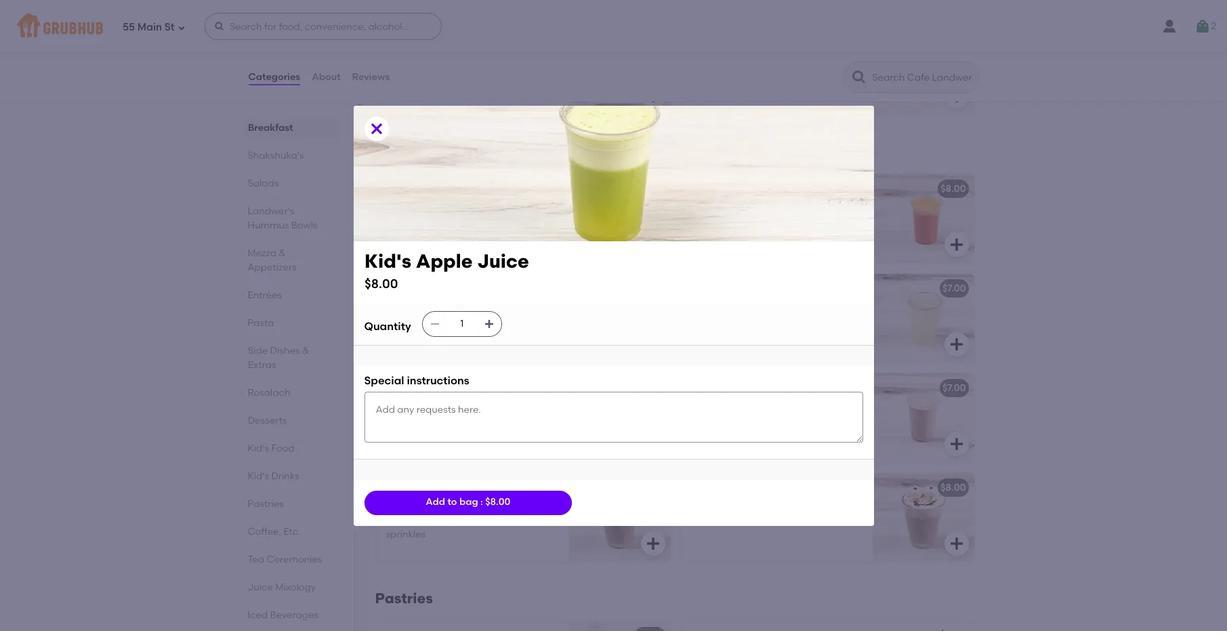 Task type: vqa. For each thing, say whether or not it's contained in the screenshot.
MARSHMALLOWS, inside Mixed Nutella with milk, marshmallows, whipped cream and sprinkles
yes



Task type: locate. For each thing, give the bounding box(es) containing it.
marshmallows, down add on the left of the page
[[386, 515, 455, 527]]

2
[[1212, 20, 1217, 32]]

1 vertical spatial sprinkles
[[386, 529, 426, 540]]

1 horizontal spatial whipped
[[785, 501, 825, 513]]

with left a on the left
[[523, 54, 542, 65]]

55 main st
[[123, 21, 175, 33]]

carrot
[[715, 183, 745, 195]]

juice right orange
[[449, 183, 474, 195]]

svg image for "kid's lemonade" image
[[949, 336, 965, 353]]

rosalach tab
[[248, 386, 333, 400]]

&
[[279, 247, 286, 259], [302, 345, 309, 357]]

0 horizontal spatial milk
[[411, 382, 430, 394]]

kid's drinks
[[375, 142, 459, 159], [248, 470, 299, 482]]

juice inside kid's apple juice $8.00
[[477, 249, 529, 272]]

0 horizontal spatial marshmallows,
[[386, 515, 455, 527]]

svg image inside main navigation navigation
[[177, 23, 186, 32]]

sprinkles inside mixed nutella with milk, marshmallows, whipped cream and sprinkles
[[386, 529, 426, 540]]

apple up "kid's apple juice"
[[416, 249, 472, 272]]

tea
[[248, 554, 264, 565]]

1 vertical spatial drinks
[[271, 470, 299, 482]]

0 horizontal spatial pastries
[[248, 498, 284, 510]]

svg image for kid's milk image on the bottom
[[645, 436, 661, 452]]

milk
[[411, 382, 430, 394], [766, 382, 785, 394]]

1 horizontal spatial and
[[690, 515, 708, 527]]

kid's up "kid's apple juice"
[[364, 249, 411, 272]]

kid's drinks up orange
[[375, 142, 459, 159]]

0 horizontal spatial drinks
[[271, 470, 299, 482]]

with marshmallows, whipped cream and sprinkles
[[690, 501, 857, 527]]

1 vertical spatial pastries
[[375, 590, 433, 607]]

kid's apple juice image
[[569, 274, 671, 362]]

0 horizontal spatial kid's drinks
[[248, 470, 299, 482]]

0 vertical spatial kid's drinks
[[375, 142, 459, 159]]

sprinkles down 'with' on the right of the page
[[710, 515, 750, 527]]

to
[[448, 496, 457, 508]]

$7.00 button
[[682, 274, 975, 362]]

vegetables
[[418, 68, 469, 79]]

juice mixology
[[248, 582, 316, 593]]

kid's up fried
[[386, 35, 409, 46]]

shakshuka's tab
[[248, 148, 333, 163]]

entrées tab
[[248, 288, 333, 302]]

1 horizontal spatial cream
[[827, 501, 857, 513]]

1 horizontal spatial marshmallows,
[[713, 501, 783, 513]]

apple inside kid's apple juice $8.00
[[416, 249, 472, 272]]

drinks up kid's orange juice
[[414, 142, 459, 159]]

kid's milk image
[[569, 374, 671, 462]]

kid's milk
[[386, 382, 430, 394]]

breakfast tab
[[248, 121, 333, 135]]

whipped inside with marshmallows, whipped cream and sprinkles
[[785, 501, 825, 513]]

& inside mezza & appetizers
[[279, 247, 286, 259]]

nutella up mixed
[[386, 482, 420, 494]]

1 and from the left
[[532, 515, 551, 527]]

cream inside with marshmallows, whipped cream and sprinkles
[[827, 501, 857, 513]]

salads
[[248, 178, 279, 189]]

1 horizontal spatial &
[[302, 345, 309, 357]]

kid's food tab
[[248, 441, 333, 456]]

sprinkles
[[710, 515, 750, 527], [386, 529, 426, 540]]

juice up input item quantity number field
[[441, 283, 467, 294]]

1 vertical spatial apple
[[411, 283, 439, 294]]

1 vertical spatial whipped
[[458, 515, 498, 527]]

kid's drinks inside kid's drinks tab
[[248, 470, 299, 482]]

pastries
[[248, 498, 284, 510], [375, 590, 433, 607]]

:
[[481, 496, 483, 508]]

$7.00 for kid's chocolate milk
[[943, 382, 966, 394]]

kid's drinks down kid's food
[[248, 470, 299, 482]]

1 horizontal spatial with
[[523, 54, 542, 65]]

0 vertical spatial whipped
[[785, 501, 825, 513]]

whipped
[[785, 501, 825, 513], [458, 515, 498, 527]]

chocolate
[[715, 382, 764, 394]]

2 milk from the left
[[766, 382, 785, 394]]

add
[[426, 496, 445, 508]]

hummus
[[248, 220, 289, 231]]

$8.00
[[637, 183, 663, 195], [941, 183, 966, 195], [364, 276, 398, 292], [941, 482, 966, 494], [485, 496, 511, 508]]

0 horizontal spatial &
[[279, 247, 286, 259]]

and
[[532, 515, 551, 527], [690, 515, 708, 527]]

juice up the kid's apple juice button
[[477, 249, 529, 272]]

drinks
[[414, 142, 459, 159], [271, 470, 299, 482]]

& up appetizers
[[279, 247, 286, 259]]

1 vertical spatial with
[[451, 501, 470, 513]]

iced
[[248, 609, 268, 621]]

iced beverages
[[248, 609, 319, 621]]

with left :
[[451, 501, 470, 513]]

0 vertical spatial marshmallows,
[[713, 501, 783, 513]]

side
[[386, 68, 405, 79]]

kid's chocolate milk
[[690, 382, 785, 394]]

special instructions
[[364, 374, 470, 387]]

chino
[[457, 482, 485, 494]]

desserts tab
[[248, 414, 333, 428]]

juice inside button
[[441, 283, 467, 294]]

kid's
[[386, 35, 409, 46], [375, 142, 411, 159], [386, 183, 409, 195], [690, 183, 712, 195], [364, 249, 411, 272], [386, 283, 409, 294], [386, 382, 409, 394], [690, 382, 712, 394], [248, 443, 269, 454], [248, 470, 269, 482]]

with
[[523, 54, 542, 65], [451, 501, 470, 513]]

pasta
[[248, 317, 274, 329]]

0 horizontal spatial whipped
[[458, 515, 498, 527]]

with inside mixed nutella with milk, marshmallows, whipped cream and sprinkles
[[451, 501, 470, 513]]

1 vertical spatial marshmallows,
[[386, 515, 455, 527]]

0 vertical spatial apple
[[416, 249, 472, 272]]

1 horizontal spatial sprinkles
[[710, 515, 750, 527]]

with inside fried halloumi cheese served with a side of vegetables
[[523, 54, 542, 65]]

apple inside button
[[411, 283, 439, 294]]

tea ceremonies
[[248, 554, 322, 565]]

nutella down nutella choco-chino at the bottom of page
[[416, 501, 449, 513]]

of
[[407, 68, 416, 79]]

1 vertical spatial nutella
[[416, 501, 449, 513]]

and inside mixed nutella with milk, marshmallows, whipped cream and sprinkles
[[532, 515, 551, 527]]

mixology
[[275, 582, 316, 593]]

iced beverages tab
[[248, 608, 333, 622]]

juice right the carrot
[[748, 183, 773, 195]]

0 horizontal spatial and
[[532, 515, 551, 527]]

special
[[364, 374, 404, 387]]

juice
[[449, 183, 474, 195], [748, 183, 773, 195], [477, 249, 529, 272], [441, 283, 467, 294], [248, 582, 273, 593]]

2 and from the left
[[690, 515, 708, 527]]

$7.00
[[943, 283, 966, 294], [639, 382, 663, 394], [943, 382, 966, 394]]

$8.00 for kid's orange juice image
[[637, 183, 663, 195]]

1 horizontal spatial milk
[[766, 382, 785, 394]]

main navigation navigation
[[0, 0, 1228, 53]]

marshmallows, inside with marshmallows, whipped cream and sprinkles
[[713, 501, 783, 513]]

kid's apple juice
[[386, 283, 467, 294]]

$7.00 inside $7.00 button
[[943, 283, 966, 294]]

kid's left food
[[248, 443, 269, 454]]

pasta tab
[[248, 316, 333, 330]]

& inside side dishes & extras
[[302, 345, 309, 357]]

1 vertical spatial &
[[302, 345, 309, 357]]

pastries tab
[[248, 497, 333, 511]]

kid's halloumi sticks
[[386, 35, 482, 46]]

shakshuka's
[[248, 150, 304, 161]]

marshmallows,
[[713, 501, 783, 513], [386, 515, 455, 527]]

cream
[[827, 501, 857, 513], [500, 515, 530, 527]]

svg image
[[1195, 18, 1212, 35], [214, 21, 225, 32], [949, 88, 965, 104], [645, 237, 661, 253], [949, 237, 965, 253], [430, 319, 440, 330], [484, 319, 495, 330], [949, 436, 965, 452], [949, 536, 965, 552]]

0 horizontal spatial with
[[451, 501, 470, 513]]

1 horizontal spatial kid's drinks
[[375, 142, 459, 159]]

landwer's
[[248, 205, 295, 217]]

juice mixology tab
[[248, 580, 333, 595]]

1 vertical spatial cream
[[500, 515, 530, 527]]

kid's left the carrot
[[690, 183, 712, 195]]

0 vertical spatial drinks
[[414, 142, 459, 159]]

0 vertical spatial &
[[279, 247, 286, 259]]

55
[[123, 21, 135, 33]]

sprinkles down mixed
[[386, 529, 426, 540]]

0 horizontal spatial sprinkles
[[386, 529, 426, 540]]

1 horizontal spatial pastries
[[375, 590, 433, 607]]

0 vertical spatial pastries
[[248, 498, 284, 510]]

0 vertical spatial sprinkles
[[710, 515, 750, 527]]

nutella choco-chino
[[386, 482, 485, 494]]

0 vertical spatial with
[[523, 54, 542, 65]]

svg image for nutella choco-chino image
[[645, 536, 661, 552]]

apple
[[416, 249, 472, 272], [411, 283, 439, 294]]

apple up quantity
[[411, 283, 439, 294]]

juice up iced
[[248, 582, 273, 593]]

milk right chocolate
[[766, 382, 785, 394]]

bowls
[[291, 220, 318, 231]]

svg image
[[177, 23, 186, 32], [645, 88, 661, 104], [368, 120, 385, 137], [645, 336, 661, 353], [949, 336, 965, 353], [645, 436, 661, 452], [645, 536, 661, 552]]

kid's up quantity
[[386, 283, 409, 294]]

orange
[[411, 183, 446, 195]]

choco-
[[422, 482, 457, 494]]

1 milk from the left
[[411, 382, 430, 394]]

reviews button
[[352, 53, 391, 102]]

kid's down kid's food
[[248, 470, 269, 482]]

$8.00 for choco chino image
[[941, 482, 966, 494]]

0 vertical spatial nutella
[[386, 482, 420, 494]]

marshmallows, right 'with' on the right of the page
[[713, 501, 783, 513]]

coffee, etc
[[248, 526, 298, 538]]

& right 'dishes'
[[302, 345, 309, 357]]

nutella
[[386, 482, 420, 494], [416, 501, 449, 513]]

2 button
[[1195, 14, 1217, 39]]

and inside with marshmallows, whipped cream and sprinkles
[[690, 515, 708, 527]]

milk right special
[[411, 382, 430, 394]]

1 vertical spatial kid's drinks
[[248, 470, 299, 482]]

drinks down food
[[271, 470, 299, 482]]

0 horizontal spatial cream
[[500, 515, 530, 527]]

halloumi
[[411, 54, 451, 65]]

0 vertical spatial cream
[[827, 501, 857, 513]]

landwer's hummus bowls tab
[[248, 204, 333, 233]]



Task type: describe. For each thing, give the bounding box(es) containing it.
$7.00 for kid's milk
[[639, 382, 663, 394]]

desserts
[[248, 415, 287, 426]]

choco chino image
[[873, 473, 975, 561]]

food
[[271, 443, 295, 454]]

kid's lemonade image
[[873, 274, 975, 362]]

ice cream (2 scoops) image
[[873, 26, 975, 114]]

beverages
[[270, 609, 319, 621]]

svg image inside 2 button
[[1195, 18, 1212, 35]]

entrées
[[248, 289, 282, 301]]

categories
[[248, 71, 300, 83]]

nutella inside mixed nutella with milk, marshmallows, whipped cream and sprinkles
[[416, 501, 449, 513]]

fried
[[386, 54, 409, 65]]

kid's carrot juice
[[690, 183, 773, 195]]

ceremonies
[[267, 554, 322, 565]]

coffee,
[[248, 526, 281, 538]]

kid's carrot juice image
[[873, 174, 975, 262]]

kid's drinks tab
[[248, 469, 333, 483]]

whipped inside mixed nutella with milk, marshmallows, whipped cream and sprinkles
[[458, 515, 498, 527]]

breakfast
[[248, 122, 293, 134]]

kid's up kid's orange juice
[[375, 142, 411, 159]]

pastries inside tab
[[248, 498, 284, 510]]

add to bag : $8.00
[[426, 496, 511, 508]]

bag
[[460, 496, 478, 508]]

1 horizontal spatial drinks
[[414, 142, 459, 159]]

kid's orange juice
[[386, 183, 474, 195]]

drinks inside kid's drinks tab
[[271, 470, 299, 482]]

kid's orange juice image
[[569, 174, 671, 262]]

$8.00 inside kid's apple juice $8.00
[[364, 276, 398, 292]]

about
[[312, 71, 341, 83]]

kid's inside kid's apple juice $8.00
[[364, 249, 411, 272]]

search icon image
[[851, 69, 867, 85]]

$8.00 for kid's carrot juice image
[[941, 183, 966, 195]]

kid's apple juice button
[[378, 274, 671, 362]]

with
[[690, 501, 711, 513]]

coffee, etc tab
[[248, 525, 333, 539]]

served
[[489, 54, 520, 65]]

sticks
[[455, 35, 482, 46]]

main
[[137, 21, 162, 33]]

kid's inside button
[[386, 283, 409, 294]]

st
[[165, 21, 175, 33]]

kid's left chocolate
[[690, 382, 712, 394]]

mezza & appetizers tab
[[248, 246, 333, 275]]

side dishes & extras
[[248, 345, 309, 371]]

Input item quantity number field
[[447, 312, 477, 337]]

apple for kid's apple juice $8.00
[[416, 249, 472, 272]]

mezza & appetizers
[[248, 247, 297, 273]]

tea ceremonies tab
[[248, 553, 333, 567]]

Special instructions text field
[[364, 392, 863, 442]]

kid's halloumi sticks image
[[569, 26, 671, 114]]

Search Cafe Landwer search field
[[871, 71, 975, 84]]

juice inside tab
[[248, 582, 273, 593]]

a
[[544, 54, 550, 65]]

cream inside mixed nutella with milk, marshmallows, whipped cream and sprinkles
[[500, 515, 530, 527]]

mixed
[[386, 501, 413, 513]]

mixed nutella with milk, marshmallows, whipped cream and sprinkles
[[386, 501, 551, 540]]

juice for kid's apple juice
[[441, 283, 467, 294]]

kid's left orange
[[386, 183, 409, 195]]

kid's apple juice $8.00
[[364, 249, 529, 292]]

fried halloumi cheese served with a side of vegetables
[[386, 54, 550, 79]]

etc
[[284, 526, 298, 538]]

dishes
[[270, 345, 300, 357]]

juice for kid's apple juice $8.00
[[477, 249, 529, 272]]

appetizers
[[248, 262, 297, 273]]

cheese
[[453, 54, 486, 65]]

extras
[[248, 359, 276, 371]]

butter croissant image
[[569, 622, 671, 631]]

juice for kid's orange juice
[[449, 183, 474, 195]]

milk,
[[472, 501, 494, 513]]

instructions
[[407, 374, 470, 387]]

kid's down quantity
[[386, 382, 409, 394]]

svg image for kid's apple juice image
[[645, 336, 661, 353]]

kid's inside tab
[[248, 470, 269, 482]]

marshmallows, inside mixed nutella with milk, marshmallows, whipped cream and sprinkles
[[386, 515, 455, 527]]

apple for kid's apple juice
[[411, 283, 439, 294]]

kid's food
[[248, 443, 295, 454]]

svg image for kid's halloumi sticks image
[[645, 88, 661, 104]]

halloumi
[[411, 35, 452, 46]]

about button
[[311, 53, 341, 102]]

rosalach
[[248, 387, 290, 399]]

reviews
[[352, 71, 390, 83]]

juice for kid's carrot juice
[[748, 183, 773, 195]]

sprinkles inside with marshmallows, whipped cream and sprinkles
[[710, 515, 750, 527]]

kid's inside tab
[[248, 443, 269, 454]]

categories button
[[248, 53, 301, 102]]

quantity
[[364, 320, 411, 333]]

landwer's hummus bowls
[[248, 205, 318, 231]]

mezza
[[248, 247, 277, 259]]

side
[[248, 345, 268, 357]]

kid's chocolate milk image
[[873, 374, 975, 462]]

nutella choco-chino image
[[569, 473, 671, 561]]

salads tab
[[248, 176, 333, 190]]

side dishes & extras tab
[[248, 344, 333, 372]]



